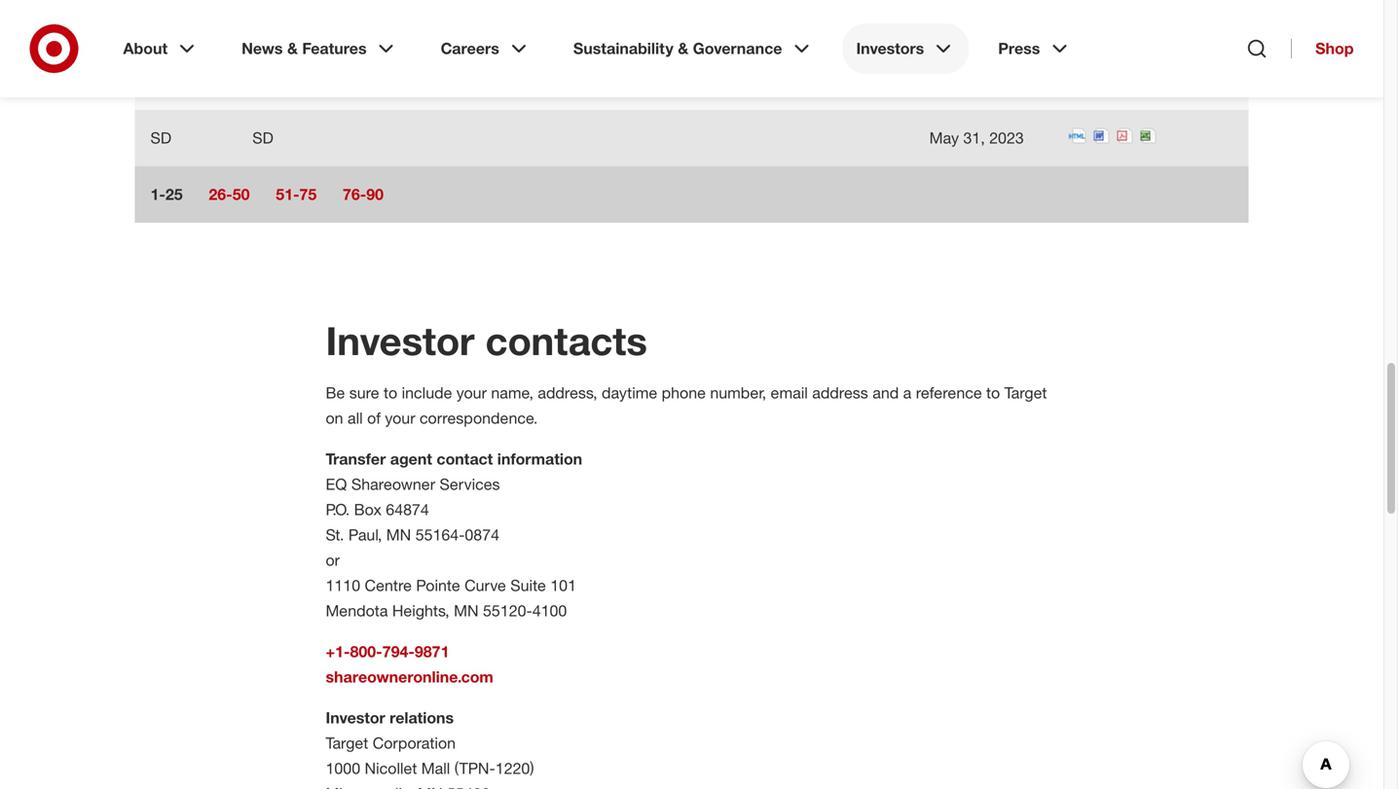 Task type: locate. For each thing, give the bounding box(es) containing it.
1 investor from the top
[[326, 317, 475, 365]]

news & features
[[242, 39, 367, 58]]

target up 1000
[[326, 734, 368, 753]]

be
[[326, 384, 345, 403]]

0 horizontal spatial &
[[287, 39, 298, 58]]

& inside news & features link
[[287, 39, 298, 58]]

paul,
[[348, 526, 382, 545]]

1220)
[[495, 759, 534, 778]]

or
[[326, 551, 340, 570]]

76-90
[[343, 185, 384, 204]]

jun 29, 2023
[[929, 16, 1020, 35]]

email
[[771, 384, 808, 403]]

1 & from the left
[[287, 39, 298, 58]]

your up correspondence.
[[456, 384, 487, 403]]

0 horizontal spatial mn
[[386, 526, 411, 545]]

on
[[326, 409, 343, 428]]

corporation
[[373, 734, 456, 753]]

& left governance
[[678, 39, 689, 58]]

1 vertical spatial target
[[326, 734, 368, 753]]

1 horizontal spatial to
[[986, 384, 1000, 403]]

agent
[[390, 450, 432, 469]]

box
[[354, 500, 382, 519]]

1 horizontal spatial sd
[[252, 129, 274, 147]]

investor up 1000
[[326, 709, 385, 728]]

relations
[[390, 709, 454, 728]]

and
[[873, 384, 899, 403]]

mn down curve
[[454, 602, 479, 621]]

& for governance
[[678, 39, 689, 58]]

0 vertical spatial jun
[[929, 16, 955, 35]]

2 investor from the top
[[326, 709, 385, 728]]

transfer
[[326, 450, 386, 469]]

target inside be sure to include your name, address, daytime phone number, email address and a reference to target on all of your correspondence.
[[1004, 384, 1047, 403]]

shareowner
[[351, 475, 435, 494]]

64874
[[386, 500, 429, 519]]

target right reference
[[1004, 384, 1047, 403]]

2023 for may 31, 2023
[[989, 129, 1024, 147]]

75
[[299, 185, 317, 204]]

0 horizontal spatial your
[[385, 409, 415, 428]]

investors
[[856, 39, 924, 58]]

sd
[[150, 129, 171, 147], [252, 129, 274, 147]]

number,
[[710, 384, 766, 403]]

information
[[497, 450, 582, 469]]

sustainability & governance
[[573, 39, 782, 58]]

to right reference
[[986, 384, 1000, 403]]

2023 right 31,
[[989, 129, 1024, 147]]

1-25 26-50
[[150, 185, 250, 204]]

25
[[165, 185, 183, 204]]

curve
[[465, 576, 506, 595]]

0 vertical spatial target
[[1004, 384, 1047, 403]]

mn
[[386, 526, 411, 545], [454, 602, 479, 621]]

investor
[[326, 317, 475, 365], [326, 709, 385, 728]]

may 31, 2023
[[929, 129, 1024, 147]]

your right of
[[385, 409, 415, 428]]

0 horizontal spatial to
[[384, 384, 397, 403]]

to right sure
[[384, 384, 397, 403]]

investor inside investor relations target corporation 1000 nicollet mall (tpn-1220)
[[326, 709, 385, 728]]

1 jun from the top
[[929, 16, 955, 35]]

news & features link
[[228, 23, 411, 74]]

794-
[[382, 643, 415, 662]]

1 vertical spatial mn
[[454, 602, 479, 621]]

phone
[[662, 384, 706, 403]]

mn down 64874
[[386, 526, 411, 545]]

1 horizontal spatial target
[[1004, 384, 1047, 403]]

reference
[[916, 384, 982, 403]]

2023 right 15,
[[985, 72, 1020, 91]]

&
[[287, 39, 298, 58], [678, 39, 689, 58]]

2 to from the left
[[986, 384, 1000, 403]]

target
[[1004, 384, 1047, 403], [326, 734, 368, 753]]

1 horizontal spatial mn
[[454, 602, 479, 621]]

0 horizontal spatial target
[[326, 734, 368, 753]]

1 horizontal spatial &
[[678, 39, 689, 58]]

1 horizontal spatial your
[[456, 384, 487, 403]]

1 vertical spatial 2023
[[985, 72, 1020, 91]]

about
[[123, 39, 168, 58]]

jun left 15,
[[929, 72, 955, 91]]

investor contacts
[[326, 317, 647, 365]]

mendota
[[326, 602, 388, 621]]

jun left 29,
[[929, 16, 955, 35]]

2023 up press
[[985, 16, 1020, 35]]

55120-
[[483, 602, 532, 621]]

2 vertical spatial 2023
[[989, 129, 1024, 147]]

2023 for jun 15, 2023
[[985, 72, 1020, 91]]

2 & from the left
[[678, 39, 689, 58]]

0 horizontal spatial sd
[[150, 129, 171, 147]]

26-
[[209, 185, 232, 204]]

& inside sustainability & governance "link"
[[678, 39, 689, 58]]

sustainability & governance link
[[560, 23, 827, 74]]

2023
[[985, 16, 1020, 35], [985, 72, 1020, 91], [989, 129, 1024, 147]]

shareowneronline.com
[[326, 668, 493, 687]]

0 vertical spatial 2023
[[985, 16, 1020, 35]]

investor relations target corporation 1000 nicollet mall (tpn-1220)
[[326, 709, 534, 778]]

1 vertical spatial jun
[[929, 72, 955, 91]]

about link
[[110, 23, 212, 74]]

investor up include
[[326, 317, 475, 365]]

a
[[903, 384, 912, 403]]

may
[[929, 129, 959, 147]]

1 vertical spatial investor
[[326, 709, 385, 728]]

jun for jun 15, 2023
[[929, 72, 955, 91]]

2 jun from the top
[[929, 72, 955, 91]]

& right news
[[287, 39, 298, 58]]

31,
[[963, 129, 985, 147]]

jun
[[929, 16, 955, 35], [929, 72, 955, 91]]

15,
[[959, 72, 981, 91]]

0 vertical spatial investor
[[326, 317, 475, 365]]

1 to from the left
[[384, 384, 397, 403]]



Task type: describe. For each thing, give the bounding box(es) containing it.
sustainability
[[573, 39, 673, 58]]

shop
[[1315, 39, 1354, 58]]

800-
[[350, 643, 382, 662]]

(tpn-
[[454, 759, 495, 778]]

services
[[440, 475, 500, 494]]

investor for investor relations target corporation 1000 nicollet mall (tpn-1220)
[[326, 709, 385, 728]]

governance
[[693, 39, 782, 58]]

careers link
[[427, 23, 544, 74]]

centre
[[365, 576, 412, 595]]

heights,
[[392, 602, 449, 621]]

suite
[[510, 576, 546, 595]]

76-90 link
[[343, 185, 384, 204]]

news
[[242, 39, 283, 58]]

+1-
[[326, 643, 350, 662]]

be sure to include your name, address, daytime phone number, email address and a reference to target on all of your correspondence.
[[326, 384, 1047, 428]]

2023 for jun 29, 2023
[[985, 16, 1020, 35]]

29,
[[959, 16, 981, 35]]

press link
[[985, 23, 1085, 74]]

press
[[998, 39, 1040, 58]]

101
[[550, 576, 576, 595]]

all
[[348, 409, 363, 428]]

investor for investor contacts
[[326, 317, 475, 365]]

eq
[[326, 475, 347, 494]]

target inside investor relations target corporation 1000 nicollet mall (tpn-1220)
[[326, 734, 368, 753]]

0 vertical spatial your
[[456, 384, 487, 403]]

careers
[[441, 39, 499, 58]]

mall
[[421, 759, 450, 778]]

+1-800-794-9871 shareowneronline.com
[[326, 643, 493, 687]]

daytime
[[602, 384, 657, 403]]

include
[[402, 384, 452, 403]]

2 sd from the left
[[252, 129, 274, 147]]

+1-800-794-9871 link
[[326, 643, 449, 662]]

address
[[812, 384, 868, 403]]

9871
[[415, 643, 449, 662]]

1110
[[326, 576, 360, 595]]

shareowneronline.com link
[[326, 668, 493, 687]]

1000
[[326, 759, 360, 778]]

sure
[[349, 384, 379, 403]]

investors link
[[843, 23, 969, 74]]

55164-
[[415, 526, 465, 545]]

shop link
[[1291, 39, 1354, 58]]

correspondence.
[[420, 409, 538, 428]]

4100
[[532, 602, 567, 621]]

nicollet
[[365, 759, 417, 778]]

51-75
[[276, 185, 317, 204]]

1 vertical spatial your
[[385, 409, 415, 428]]

pointe
[[416, 576, 460, 595]]

1-
[[150, 185, 165, 204]]

50
[[232, 185, 250, 204]]

jun for jun 29, 2023
[[929, 16, 955, 35]]

contact
[[437, 450, 493, 469]]

transfer agent contact information eq shareowner services p.o. box 64874 st. paul, mn 55164-0874 or 1110 centre pointe curve suite 101 mendota heights, mn 55120-4100
[[326, 450, 582, 621]]

& for features
[[287, 39, 298, 58]]

26-50 link
[[209, 185, 250, 204]]

contacts
[[485, 317, 647, 365]]

76-
[[343, 185, 366, 204]]

1 sd from the left
[[150, 129, 171, 147]]

90
[[366, 185, 384, 204]]

st.
[[326, 526, 344, 545]]

jun 15, 2023
[[929, 72, 1020, 91]]

name,
[[491, 384, 533, 403]]

0 vertical spatial mn
[[386, 526, 411, 545]]

features
[[302, 39, 367, 58]]

0874
[[465, 526, 499, 545]]

of
[[367, 409, 381, 428]]

address,
[[538, 384, 597, 403]]

51-75 link
[[276, 185, 317, 204]]

p.o.
[[326, 500, 350, 519]]

51-
[[276, 185, 299, 204]]



Task type: vqa. For each thing, say whether or not it's contained in the screenshot.
Supply
no



